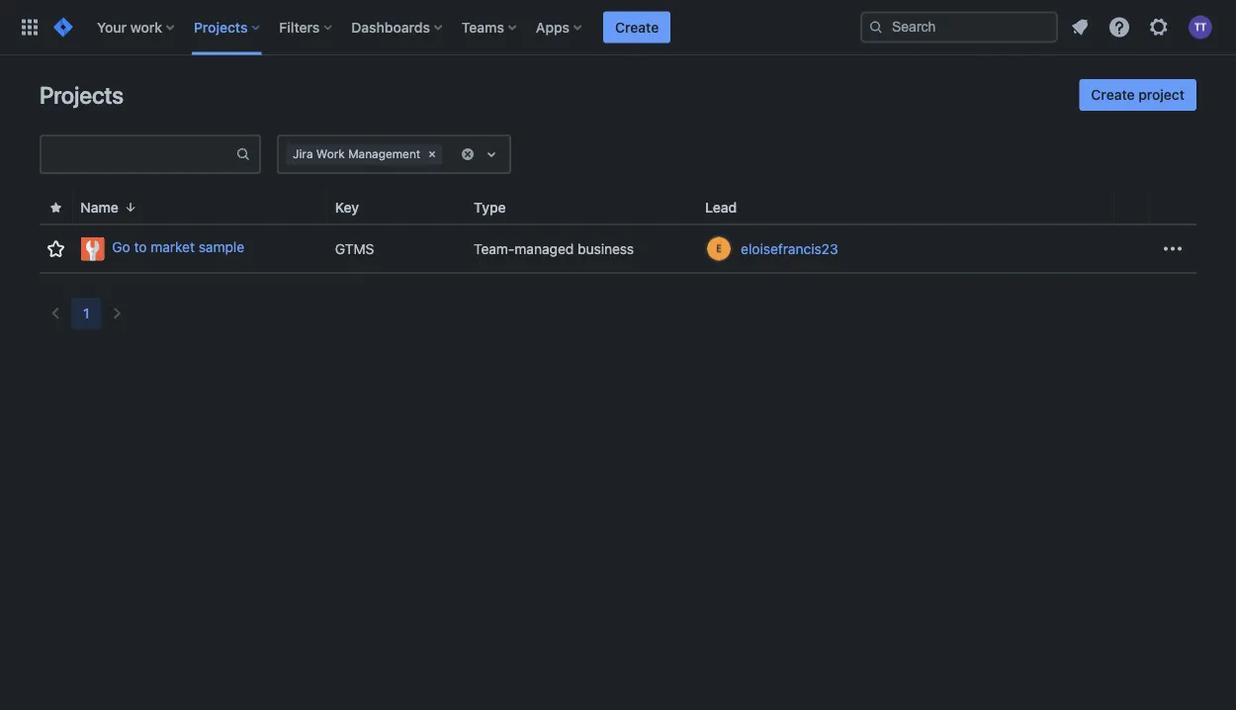 Task type: vqa. For each thing, say whether or not it's contained in the screenshot.
The To
yes



Task type: describe. For each thing, give the bounding box(es) containing it.
your profile and settings image
[[1189, 15, 1213, 39]]

dashboards
[[352, 19, 430, 35]]

settings image
[[1148, 15, 1171, 39]]

teams button
[[456, 11, 524, 43]]

filters button
[[273, 11, 340, 43]]

banner containing your work
[[0, 0, 1237, 55]]

team-managed business
[[474, 240, 634, 257]]

eloisefrancis23
[[741, 240, 839, 257]]

sample
[[199, 239, 245, 255]]

eloisefrancis23 link
[[741, 239, 839, 259]]

filters
[[279, 19, 320, 35]]

lead
[[706, 199, 737, 216]]

key
[[335, 199, 359, 216]]

create for create project
[[1092, 87, 1135, 103]]

your work
[[97, 19, 162, 35]]

next image
[[105, 302, 129, 325]]

name button
[[73, 197, 146, 219]]

go
[[112, 239, 130, 255]]

primary element
[[12, 0, 861, 55]]

previous image
[[44, 302, 67, 325]]

type
[[474, 199, 506, 216]]

0 horizontal spatial projects
[[40, 81, 124, 109]]

managed
[[515, 240, 574, 257]]

jira work management
[[293, 147, 421, 161]]

Search field
[[861, 11, 1059, 43]]

create project button
[[1080, 79, 1197, 111]]

projects button
[[188, 11, 267, 43]]

appswitcher icon image
[[18, 15, 42, 39]]

1
[[83, 305, 90, 322]]

dashboards button
[[346, 11, 450, 43]]

teams
[[462, 19, 504, 35]]

your
[[97, 19, 127, 35]]

go to market sample link
[[80, 237, 319, 261]]

more image
[[1161, 237, 1185, 261]]

clear image
[[460, 146, 476, 162]]

management
[[348, 147, 421, 161]]

create for create
[[615, 19, 659, 35]]



Task type: locate. For each thing, give the bounding box(es) containing it.
0 vertical spatial create
[[615, 19, 659, 35]]

projects down your
[[40, 81, 124, 109]]

1 horizontal spatial create
[[1092, 87, 1135, 103]]

projects
[[194, 19, 248, 35], [40, 81, 124, 109]]

name
[[80, 199, 119, 216]]

create inside button
[[615, 19, 659, 35]]

clear image
[[425, 146, 440, 162]]

business
[[578, 240, 634, 257]]

notifications image
[[1068, 15, 1092, 39]]

0 vertical spatial projects
[[194, 19, 248, 35]]

create inside "button"
[[1092, 87, 1135, 103]]

jira
[[293, 147, 313, 161]]

create
[[615, 19, 659, 35], [1092, 87, 1135, 103]]

create left project
[[1092, 87, 1135, 103]]

1 horizontal spatial projects
[[194, 19, 248, 35]]

None text field
[[42, 140, 235, 168]]

1 vertical spatial projects
[[40, 81, 124, 109]]

lead button
[[698, 197, 761, 219]]

market
[[151, 239, 195, 255]]

project
[[1139, 87, 1185, 103]]

create right apps popup button at the top
[[615, 19, 659, 35]]

your work button
[[91, 11, 182, 43]]

apps button
[[530, 11, 590, 43]]

work
[[316, 147, 345, 161]]

search image
[[869, 19, 884, 35]]

jira software image
[[51, 15, 75, 39], [51, 15, 75, 39]]

to
[[134, 239, 147, 255]]

projects right work
[[194, 19, 248, 35]]

1 button
[[71, 298, 101, 329]]

gtms
[[335, 240, 374, 257]]

projects inside popup button
[[194, 19, 248, 35]]

0 horizontal spatial create
[[615, 19, 659, 35]]

help image
[[1108, 15, 1132, 39]]

star go to market sample image
[[44, 237, 68, 261]]

apps
[[536, 19, 570, 35]]

1 vertical spatial create
[[1092, 87, 1135, 103]]

work
[[130, 19, 162, 35]]

open image
[[480, 142, 504, 166]]

create button
[[604, 11, 671, 43]]

create project
[[1092, 87, 1185, 103]]

key button
[[327, 197, 383, 219]]

team-
[[474, 240, 515, 257]]

go to market sample
[[112, 239, 245, 255]]

banner
[[0, 0, 1237, 55]]



